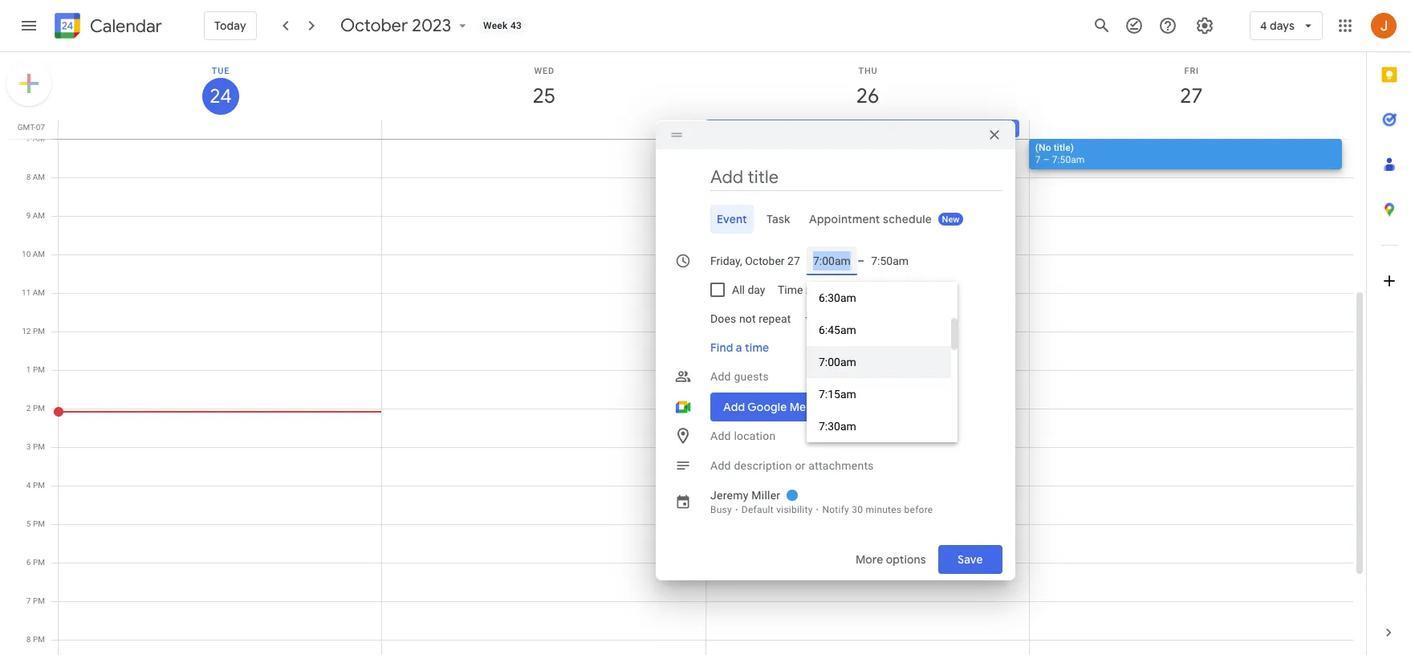 Task type: locate. For each thing, give the bounding box(es) containing it.
default
[[742, 504, 774, 515]]

4 inside popup button
[[1260, 18, 1267, 33]]

notify
[[823, 504, 849, 515]]

7 am
[[26, 134, 45, 143]]

event button
[[711, 204, 754, 233]]

Start date text field
[[711, 251, 801, 270]]

today button
[[204, 6, 257, 45]]

pm for 6 pm
[[33, 558, 45, 567]]

5 pm from the top
[[33, 481, 45, 490]]

End time text field
[[871, 251, 909, 270]]

2 8 from the top
[[26, 635, 31, 644]]

pm
[[33, 327, 45, 336], [33, 365, 45, 374], [33, 404, 45, 413], [33, 442, 45, 451], [33, 481, 45, 490], [33, 519, 45, 528], [33, 558, 45, 567], [33, 597, 45, 605], [33, 635, 45, 644]]

pm down "6 pm"
[[33, 597, 45, 605]]

pm for 7 pm
[[33, 597, 45, 605]]

10 am
[[22, 250, 45, 259]]

6:45am option
[[807, 314, 951, 346]]

4 for 4 days
[[1260, 18, 1267, 33]]

7 pm
[[26, 597, 45, 605]]

or
[[795, 459, 806, 472]]

0 vertical spatial 4
[[1260, 18, 1267, 33]]

0 horizontal spatial tab list
[[669, 204, 1003, 233]]

tab list
[[1367, 52, 1412, 610], [669, 204, 1003, 233]]

tue 24
[[208, 66, 231, 109]]

jeremy miller
[[711, 489, 781, 501]]

11
[[22, 288, 31, 297]]

7:30am
[[819, 420, 857, 432]]

appointment
[[810, 212, 881, 226]]

2 add from the top
[[711, 429, 731, 442]]

3 pm from the top
[[33, 404, 45, 413]]

– down (no
[[1044, 154, 1050, 165]]

7:15am option
[[807, 378, 951, 410]]

1 vertical spatial 4
[[26, 481, 31, 490]]

to element
[[858, 254, 865, 267]]

cell
[[59, 120, 382, 139], [382, 120, 706, 139], [1029, 120, 1353, 139]]

am down 7 am
[[33, 173, 45, 181]]

2 vertical spatial add
[[711, 459, 731, 472]]

add left location
[[711, 429, 731, 442]]

8 pm
[[26, 635, 45, 644]]

8 pm from the top
[[33, 597, 45, 605]]

pm right 5
[[33, 519, 45, 528]]

1 pm from the top
[[33, 327, 45, 336]]

0 horizontal spatial –
[[858, 254, 865, 267]]

6:45am
[[819, 323, 857, 336]]

zone
[[806, 283, 830, 296]]

30
[[852, 504, 863, 515]]

4 up 5
[[26, 481, 31, 490]]

am for 10 am
[[33, 250, 45, 259]]

week 43
[[483, 20, 522, 31]]

25
[[532, 83, 555, 109]]

study row
[[51, 120, 1367, 139]]

27 link
[[1173, 78, 1210, 115]]

pm for 12 pm
[[33, 327, 45, 336]]

am for 7 am
[[33, 134, 45, 143]]

0 vertical spatial add
[[711, 370, 731, 383]]

Add title text field
[[711, 165, 1003, 189]]

pm right 3
[[33, 442, 45, 451]]

4 days button
[[1250, 6, 1323, 45]]

today
[[214, 18, 246, 33]]

8 down 7 pm
[[26, 635, 31, 644]]

visibility
[[777, 504, 813, 515]]

6
[[26, 558, 31, 567]]

4 left days
[[1260, 18, 1267, 33]]

8
[[26, 173, 31, 181], [26, 635, 31, 644]]

2 am from the top
[[33, 173, 45, 181]]

minutes
[[866, 504, 902, 515]]

wed
[[534, 66, 555, 76]]

1 8 from the top
[[26, 173, 31, 181]]

1 horizontal spatial tab list
[[1367, 52, 1412, 610]]

2 vertical spatial 7
[[26, 597, 31, 605]]

cell down 24 link
[[59, 120, 382, 139]]

3
[[26, 442, 31, 451]]

3 am from the top
[[33, 211, 45, 220]]

am right "9" at the left
[[33, 211, 45, 220]]

7
[[26, 134, 31, 143], [1036, 154, 1041, 165], [26, 597, 31, 605]]

jeremy
[[711, 489, 749, 501]]

7 for 7 pm
[[26, 597, 31, 605]]

8 for 8 pm
[[26, 635, 31, 644]]

7:00am
[[819, 355, 857, 368]]

am
[[33, 134, 45, 143], [33, 173, 45, 181], [33, 211, 45, 220], [33, 250, 45, 259], [33, 288, 45, 297]]

cell down 25 link
[[382, 120, 706, 139]]

time zone button
[[772, 275, 837, 304]]

time zone
[[778, 283, 830, 296]]

6:30am
[[819, 291, 857, 304]]

7 down (no
[[1036, 154, 1041, 165]]

pm right 1
[[33, 365, 45, 374]]

1 horizontal spatial 4
[[1260, 18, 1267, 33]]

task
[[767, 212, 790, 226]]

2 pm from the top
[[33, 365, 45, 374]]

9 pm from the top
[[33, 635, 45, 644]]

pm up 5 pm
[[33, 481, 45, 490]]

0 vertical spatial –
[[1044, 154, 1050, 165]]

4 inside 'grid'
[[26, 481, 31, 490]]

thu 26
[[856, 66, 878, 109]]

6 pm from the top
[[33, 519, 45, 528]]

new element
[[939, 212, 964, 225]]

calendar element
[[51, 10, 162, 45]]

2 cell from the left
[[382, 120, 706, 139]]

5 am from the top
[[33, 288, 45, 297]]

add down find
[[711, 370, 731, 383]]

1 vertical spatial 8
[[26, 635, 31, 644]]

pm right 2
[[33, 404, 45, 413]]

1 vertical spatial add
[[711, 429, 731, 442]]

attachments
[[809, 459, 874, 472]]

– right start time text box
[[858, 254, 865, 267]]

0 horizontal spatial 4
[[26, 481, 31, 490]]

week
[[483, 20, 508, 31]]

new
[[943, 214, 960, 224]]

pm down 7 pm
[[33, 635, 45, 644]]

Start time text field
[[813, 251, 851, 270]]

am down 07
[[33, 134, 45, 143]]

am right '11'
[[33, 288, 45, 297]]

grid
[[0, 52, 1367, 655]]

8 up "9" at the left
[[26, 173, 31, 181]]

(no
[[1036, 142, 1051, 153]]

1 am from the top
[[33, 134, 45, 143]]

event
[[717, 212, 747, 226]]

2
[[26, 404, 31, 413]]

pm right "6" at the bottom of page
[[33, 558, 45, 567]]

pm right 12
[[33, 327, 45, 336]]

4 pm from the top
[[33, 442, 45, 451]]

find
[[711, 340, 733, 354]]

calendar
[[90, 15, 162, 37]]

3 pm
[[26, 442, 45, 451]]

4 pm
[[26, 481, 45, 490]]

8 for 8 am
[[26, 173, 31, 181]]

pm for 2 pm
[[33, 404, 45, 413]]

add up jeremy
[[711, 459, 731, 472]]

0 vertical spatial 8
[[26, 173, 31, 181]]

4
[[1260, 18, 1267, 33], [26, 481, 31, 490]]

cell down 27 link at the top of page
[[1029, 120, 1353, 139]]

add inside dropdown button
[[711, 370, 731, 383]]

4 am from the top
[[33, 250, 45, 259]]

7 pm from the top
[[33, 558, 45, 567]]

all day
[[732, 283, 766, 296]]

7 down gmt-
[[26, 134, 31, 143]]

1 vertical spatial –
[[858, 254, 865, 267]]

7:30am option
[[807, 410, 951, 442]]

1 horizontal spatial –
[[1044, 154, 1050, 165]]

7 down "6" at the bottom of page
[[26, 597, 31, 605]]

1 add from the top
[[711, 370, 731, 383]]

start time list box
[[807, 281, 958, 442]]

0 vertical spatial 7
[[26, 134, 31, 143]]

1 vertical spatial 7
[[1036, 154, 1041, 165]]

pm for 5 pm
[[33, 519, 45, 528]]

task button
[[760, 204, 797, 233]]

3 add from the top
[[711, 459, 731, 472]]

days
[[1270, 18, 1295, 33]]

None field
[[704, 304, 827, 333]]

am right 10
[[33, 250, 45, 259]]

thu
[[859, 66, 878, 76]]



Task type: vqa. For each thing, say whether or not it's contained in the screenshot.
6 November element
no



Task type: describe. For each thing, give the bounding box(es) containing it.
43
[[511, 20, 522, 31]]

add guests
[[711, 370, 769, 383]]

10
[[22, 250, 31, 259]]

location
[[734, 429, 776, 442]]

12 pm
[[22, 327, 45, 336]]

7 for 7 am
[[26, 134, 31, 143]]

pm for 4 pm
[[33, 481, 45, 490]]

am for 9 am
[[33, 211, 45, 220]]

schedule
[[884, 212, 933, 226]]

fri
[[1185, 66, 1200, 76]]

27
[[1179, 83, 1202, 109]]

appointment schedule
[[810, 212, 933, 226]]

notify 30 minutes before
[[823, 504, 933, 515]]

study button
[[706, 120, 1020, 137]]

grid containing 25
[[0, 52, 1367, 655]]

october 2023 button
[[334, 14, 477, 37]]

11 am
[[22, 288, 45, 297]]

add for add location
[[711, 429, 731, 442]]

7:15am
[[819, 387, 857, 400]]

5 pm
[[26, 519, 45, 528]]

7 inside (no title) 7 – 7:50am
[[1036, 154, 1041, 165]]

4 days
[[1260, 18, 1295, 33]]

find a time button
[[704, 333, 776, 362]]

tue
[[212, 66, 230, 76]]

tab list containing event
[[669, 204, 1003, 233]]

add for add description or attachments
[[711, 459, 731, 472]]

am for 11 am
[[33, 288, 45, 297]]

time
[[778, 283, 804, 296]]

12
[[22, 327, 31, 336]]

guests
[[734, 370, 769, 383]]

settings menu image
[[1195, 16, 1215, 35]]

26
[[856, 83, 878, 109]]

study
[[727, 123, 752, 134]]

add description or attachments
[[711, 459, 874, 472]]

4 for 4 pm
[[26, 481, 31, 490]]

(no title) 7 – 7:50am
[[1036, 142, 1085, 165]]

add guests button
[[704, 362, 1003, 391]]

8 am
[[26, 173, 45, 181]]

day
[[748, 283, 766, 296]]

5
[[26, 519, 31, 528]]

pm for 8 pm
[[33, 635, 45, 644]]

default visibility
[[742, 504, 813, 515]]

26 link
[[850, 78, 887, 115]]

add for add guests
[[711, 370, 731, 383]]

all
[[732, 283, 745, 296]]

am for 8 am
[[33, 173, 45, 181]]

october 2023
[[340, 14, 451, 37]]

time
[[745, 340, 769, 354]]

description
[[734, 459, 792, 472]]

pm for 3 pm
[[33, 442, 45, 451]]

october
[[340, 14, 408, 37]]

25 link
[[526, 78, 563, 115]]

9 am
[[26, 211, 45, 220]]

7:00am option
[[807, 346, 951, 378]]

24
[[208, 84, 231, 109]]

6:30am option
[[807, 281, 951, 314]]

main drawer image
[[19, 16, 39, 35]]

pm for 1 pm
[[33, 365, 45, 374]]

07
[[36, 123, 45, 132]]

1 pm
[[26, 365, 45, 374]]

fri 27
[[1179, 66, 1202, 109]]

find a time
[[711, 340, 769, 354]]

6 pm
[[26, 558, 45, 567]]

2023
[[412, 14, 451, 37]]

before
[[905, 504, 933, 515]]

miller
[[752, 489, 781, 501]]

– inside (no title) 7 – 7:50am
[[1044, 154, 1050, 165]]

a
[[736, 340, 742, 354]]

1 cell from the left
[[59, 120, 382, 139]]

gmt-
[[17, 123, 36, 132]]

calendar heading
[[87, 15, 162, 37]]

gmt-07
[[17, 123, 45, 132]]

title)
[[1054, 142, 1074, 153]]

wed 25
[[532, 66, 555, 109]]

7:50am
[[1052, 154, 1085, 165]]

add location
[[711, 429, 776, 442]]

busy
[[711, 504, 732, 515]]

9
[[26, 211, 31, 220]]

24 link
[[202, 78, 239, 115]]

2 pm
[[26, 404, 45, 413]]

3 cell from the left
[[1029, 120, 1353, 139]]



